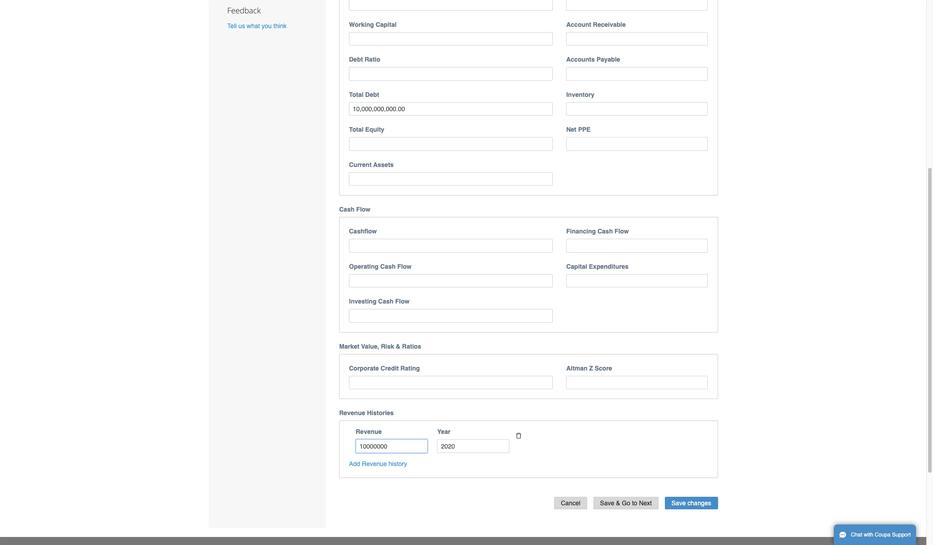 Task type: vqa. For each thing, say whether or not it's contained in the screenshot.
cXML Errors
no



Task type: describe. For each thing, give the bounding box(es) containing it.
Total Equity text field
[[349, 137, 553, 151]]

Investing Cash Flow text field
[[349, 309, 553, 323]]

Cashflow text field
[[349, 239, 553, 253]]

accounts
[[566, 56, 595, 63]]

you
[[262, 22, 272, 30]]

save for save & go to next
[[600, 500, 614, 507]]

feedback
[[227, 5, 261, 16]]

Operating Cash Flow text field
[[349, 274, 553, 288]]

us
[[238, 22, 245, 30]]

tell us what you think button
[[227, 22, 287, 31]]

inventory
[[566, 91, 595, 98]]

tell us what you think
[[227, 22, 287, 30]]

Year text field
[[437, 440, 509, 454]]

0 horizontal spatial capital
[[376, 21, 397, 28]]

cancel link
[[554, 497, 587, 510]]

ratios
[[402, 343, 421, 350]]

working capital
[[349, 21, 397, 28]]

flow up cashflow
[[356, 206, 371, 213]]

revenue for revenue histories
[[339, 410, 365, 417]]

coupa
[[875, 532, 891, 539]]

Capital Expenditures text field
[[566, 274, 708, 288]]

Total Debt text field
[[349, 102, 553, 116]]

think
[[274, 22, 287, 30]]

& inside button
[[616, 500, 620, 507]]

1 vertical spatial capital
[[566, 263, 587, 270]]

operating cash flow
[[349, 263, 412, 270]]

current
[[349, 161, 372, 168]]

history
[[389, 461, 407, 468]]

Revenue text field
[[356, 440, 428, 454]]

net
[[566, 126, 576, 133]]

go
[[622, 500, 630, 507]]

current assets
[[349, 161, 394, 168]]

save & go to next button
[[593, 497, 659, 510]]

assets
[[373, 161, 394, 168]]

rating
[[400, 365, 420, 372]]

revenue histories
[[339, 410, 394, 417]]

changes
[[688, 500, 711, 507]]

financing
[[566, 228, 596, 235]]

Inventory text field
[[566, 102, 708, 116]]

expenditures
[[589, 263, 629, 270]]

altman
[[566, 365, 588, 372]]

save changes button
[[665, 497, 718, 510]]

chat
[[851, 532, 862, 539]]

Net PPE text field
[[566, 137, 708, 151]]

with
[[864, 532, 873, 539]]

investing cash flow
[[349, 298, 410, 305]]

flow for financing cash flow
[[615, 228, 629, 235]]

debt ratio
[[349, 56, 380, 63]]

ppe
[[578, 126, 591, 133]]

operating
[[349, 263, 379, 270]]

account receivable
[[566, 21, 626, 28]]

year
[[437, 429, 450, 436]]

tell
[[227, 22, 237, 30]]

0 horizontal spatial &
[[396, 343, 400, 350]]

flow for investing cash flow
[[395, 298, 410, 305]]

net ppe
[[566, 126, 591, 133]]

Current Assets text field
[[349, 172, 553, 186]]

what
[[247, 22, 260, 30]]

save for save changes
[[672, 500, 686, 507]]

total for total equity
[[349, 126, 364, 133]]

market value, risk & ratios
[[339, 343, 421, 350]]

equity
[[365, 126, 384, 133]]

revenue inside button
[[362, 461, 387, 468]]



Task type: locate. For each thing, give the bounding box(es) containing it.
0 vertical spatial total
[[349, 91, 364, 98]]

add revenue history
[[349, 461, 407, 468]]

1 vertical spatial total
[[349, 126, 364, 133]]

2 vertical spatial revenue
[[362, 461, 387, 468]]

add revenue history button
[[349, 460, 407, 469]]

save changes
[[672, 500, 711, 507]]

chat with coupa support button
[[834, 525, 916, 546]]

1 horizontal spatial capital
[[566, 263, 587, 270]]

total for total debt
[[349, 91, 364, 98]]

support
[[892, 532, 911, 539]]

cash right operating
[[380, 263, 396, 270]]

total equity
[[349, 126, 384, 133]]

value,
[[361, 343, 379, 350]]

capital right working
[[376, 21, 397, 28]]

cash for investing cash flow
[[378, 298, 394, 305]]

flow up financing cash flow text field
[[615, 228, 629, 235]]

payable
[[597, 56, 620, 63]]

ratio
[[365, 56, 380, 63]]

save inside button
[[600, 500, 614, 507]]

z
[[589, 365, 593, 372]]

Other Liabilities text field
[[566, 0, 708, 11]]

cash right investing
[[378, 298, 394, 305]]

risk
[[381, 343, 394, 350]]

investing
[[349, 298, 377, 305]]

total
[[349, 91, 364, 98], [349, 126, 364, 133]]

& left go
[[616, 500, 620, 507]]

1 vertical spatial revenue
[[356, 429, 382, 436]]

1 horizontal spatial save
[[672, 500, 686, 507]]

1 save from the left
[[600, 500, 614, 507]]

add
[[349, 461, 360, 468]]

flow for operating cash flow
[[397, 263, 412, 270]]

Debt Ratio text field
[[349, 67, 553, 81]]

cash up cashflow
[[339, 206, 355, 213]]

revenue for revenue
[[356, 429, 382, 436]]

working
[[349, 21, 374, 28]]

1 vertical spatial debt
[[365, 91, 379, 98]]

total left equity
[[349, 126, 364, 133]]

cash flow
[[339, 206, 371, 213]]

debt down ratio
[[365, 91, 379, 98]]

save inside button
[[672, 500, 686, 507]]

&
[[396, 343, 400, 350], [616, 500, 620, 507]]

chat with coupa support
[[851, 532, 911, 539]]

flow right investing
[[395, 298, 410, 305]]

total down debt ratio
[[349, 91, 364, 98]]

1 total from the top
[[349, 91, 364, 98]]

cashflow
[[349, 228, 377, 235]]

to
[[632, 500, 637, 507]]

save left go
[[600, 500, 614, 507]]

market
[[339, 343, 359, 350]]

0 vertical spatial debt
[[349, 56, 363, 63]]

0 horizontal spatial save
[[600, 500, 614, 507]]

revenue
[[339, 410, 365, 417], [356, 429, 382, 436], [362, 461, 387, 468]]

Working Capital text field
[[349, 32, 553, 46]]

0 vertical spatial &
[[396, 343, 400, 350]]

flow right operating
[[397, 263, 412, 270]]

0 horizontal spatial debt
[[349, 56, 363, 63]]

save left changes
[[672, 500, 686, 507]]

1 horizontal spatial debt
[[365, 91, 379, 98]]

altman z score
[[566, 365, 612, 372]]

Corporate Credit Rating text field
[[349, 376, 553, 390]]

save
[[600, 500, 614, 507], [672, 500, 686, 507]]

cash for financing cash flow
[[598, 228, 613, 235]]

total debt
[[349, 91, 379, 98]]

cash
[[339, 206, 355, 213], [598, 228, 613, 235], [380, 263, 396, 270], [378, 298, 394, 305]]

revenue right 'add'
[[362, 461, 387, 468]]

revenue left histories
[[339, 410, 365, 417]]

Total Assets text field
[[349, 0, 553, 11]]

2 save from the left
[[672, 500, 686, 507]]

cash for operating cash flow
[[380, 263, 396, 270]]

accounts payable
[[566, 56, 620, 63]]

0 vertical spatial revenue
[[339, 410, 365, 417]]

debt
[[349, 56, 363, 63], [365, 91, 379, 98]]

capital
[[376, 21, 397, 28], [566, 263, 587, 270]]

Financing Cash Flow text field
[[566, 239, 708, 253]]

capital left expenditures
[[566, 263, 587, 270]]

2 total from the top
[[349, 126, 364, 133]]

corporate credit rating
[[349, 365, 420, 372]]

Accounts Payable text field
[[566, 67, 708, 81]]

1 vertical spatial &
[[616, 500, 620, 507]]

save & go to next
[[600, 500, 652, 507]]

revenue down revenue histories
[[356, 429, 382, 436]]

capital expenditures
[[566, 263, 629, 270]]

cancel
[[561, 500, 580, 507]]

0 vertical spatial capital
[[376, 21, 397, 28]]

corporate
[[349, 365, 379, 372]]

receivable
[[593, 21, 626, 28]]

financing cash flow
[[566, 228, 629, 235]]

Altman Z Score text field
[[566, 376, 708, 390]]

flow
[[356, 206, 371, 213], [615, 228, 629, 235], [397, 263, 412, 270], [395, 298, 410, 305]]

credit
[[381, 365, 399, 372]]

debt left ratio
[[349, 56, 363, 63]]

& right risk
[[396, 343, 400, 350]]

account
[[566, 21, 591, 28]]

Account Receivable text field
[[566, 32, 708, 46]]

score
[[595, 365, 612, 372]]

histories
[[367, 410, 394, 417]]

cash right financing on the right top of page
[[598, 228, 613, 235]]

next
[[639, 500, 652, 507]]

1 horizontal spatial &
[[616, 500, 620, 507]]



